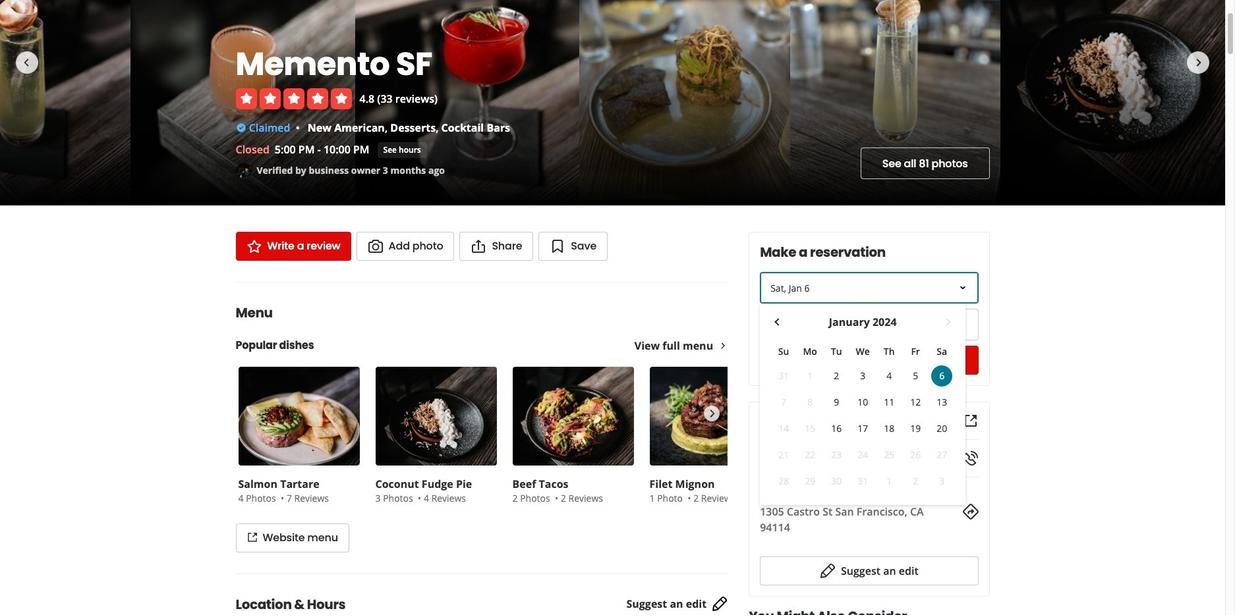 Task type: describe. For each thing, give the bounding box(es) containing it.
24 camera v2 image
[[367, 239, 383, 254]]

24 save outline v2 image
[[550, 239, 566, 254]]

24 external link v2 image
[[963, 413, 978, 429]]

next image for previous image
[[1191, 54, 1207, 70]]

14 chevron right outline image
[[718, 341, 728, 351]]

mon jan 8, 2024 cell
[[800, 392, 821, 413]]

6 row from the top
[[771, 469, 955, 495]]

sat jan 6, 2024 cell
[[929, 363, 955, 390]]

24 directions v2 image
[[963, 504, 978, 520]]

sun dec 31, 2023 cell
[[773, 366, 794, 387]]

1 row from the top
[[771, 341, 955, 363]]

beef tacos image
[[512, 367, 634, 466]]

wed jan 31, 2024 cell
[[852, 471, 873, 492]]

thu feb 1, 2024 cell
[[879, 471, 900, 492]]

salmon tartare image
[[238, 367, 360, 466]]

24 share v2 image
[[471, 239, 487, 254]]

next image for previous icon
[[705, 406, 719, 422]]

previous image
[[18, 54, 34, 70]]

photo of memento sf - san francisco, ca, us. crispy curry chicken image
[[1204, 0, 1235, 206]]

fri jan 26, 2024 cell
[[905, 445, 926, 466]]

sun jan 7, 2024 cell
[[773, 392, 794, 413]]

tue jan 23, 2024 cell
[[826, 445, 847, 466]]

sun jan 21, 2024 cell
[[773, 445, 794, 466]]

photo of memento sf - san francisco, ca, us. salmon tartare image
[[558, 0, 768, 206]]

menu element
[[215, 282, 773, 553]]

mon jan 22, 2024 cell
[[800, 445, 821, 466]]

photo of memento sf - san francisco, ca, us. you had me at hello image
[[0, 0, 109, 206]]

coconut fudge pie image
[[375, 367, 497, 466]]

2 row from the top
[[771, 363, 955, 390]]

wed jan 24, 2024 cell
[[852, 445, 873, 466]]

mon jan 29, 2024 cell
[[800, 471, 821, 492]]

5 row from the top
[[771, 442, 955, 469]]

24 pencil v2 image
[[712, 597, 728, 612]]

previous image
[[244, 406, 258, 422]]

filet mignon image
[[649, 367, 771, 466]]

16 claim filled v2 image
[[236, 123, 246, 133]]

24 pencil v2 image
[[820, 563, 836, 579]]

fri feb 2, 2024 cell
[[905, 471, 926, 492]]

16 external link v2 image
[[247, 533, 257, 543]]



Task type: vqa. For each thing, say whether or not it's contained in the screenshot.
oil
no



Task type: locate. For each thing, give the bounding box(es) containing it.
thu jan 25, 2024 cell
[[879, 445, 900, 466]]

4 row from the top
[[771, 416, 955, 442]]

sun jan 28, 2024 cell
[[773, 471, 794, 492]]

row group
[[771, 363, 955, 495]]

mon jan 1, 2024 cell
[[800, 366, 821, 387]]

1 horizontal spatial next image
[[1191, 54, 1207, 70]]

24 star v2 image
[[246, 239, 262, 254]]

1 vertical spatial next image
[[705, 406, 719, 422]]

tue jan 30, 2024 cell
[[826, 471, 847, 492]]

photo of memento sf - san francisco, ca, us. you had me at hello cocktail image
[[768, 0, 979, 206]]

mon jan 15, 2024 cell
[[800, 419, 821, 440]]

sat jan 27, 2024 cell
[[931, 445, 952, 466]]

row
[[771, 341, 955, 363], [771, 363, 955, 390], [771, 390, 955, 416], [771, 416, 955, 442], [771, 442, 955, 469], [771, 469, 955, 495]]

next image inside the menu element
[[705, 406, 719, 422]]

4.8 star rating image
[[236, 88, 352, 109]]

None field
[[872, 309, 978, 341], [761, 310, 865, 339], [872, 309, 978, 341], [761, 310, 865, 339]]

photo of memento sf - san francisco, ca, us. welcome shot image
[[109, 0, 333, 206]]

Select a date text field
[[760, 272, 978, 304]]

sun jan 14, 2024 cell
[[773, 419, 794, 440]]

3 row from the top
[[771, 390, 955, 416]]

next image
[[1191, 54, 1207, 70], [705, 406, 719, 422]]

grid
[[771, 314, 955, 495]]

photo of memento sf - san francisco, ca, us. berry me image
[[333, 0, 558, 206]]

photo of memento sf - san francisco, ca, us. coconut fudge pie image
[[979, 0, 1204, 206]]

0 horizontal spatial next image
[[705, 406, 719, 422]]

sat feb 3, 2024 cell
[[931, 471, 952, 492]]

24 phone v2 image
[[963, 451, 978, 467]]

0 vertical spatial next image
[[1191, 54, 1207, 70]]



